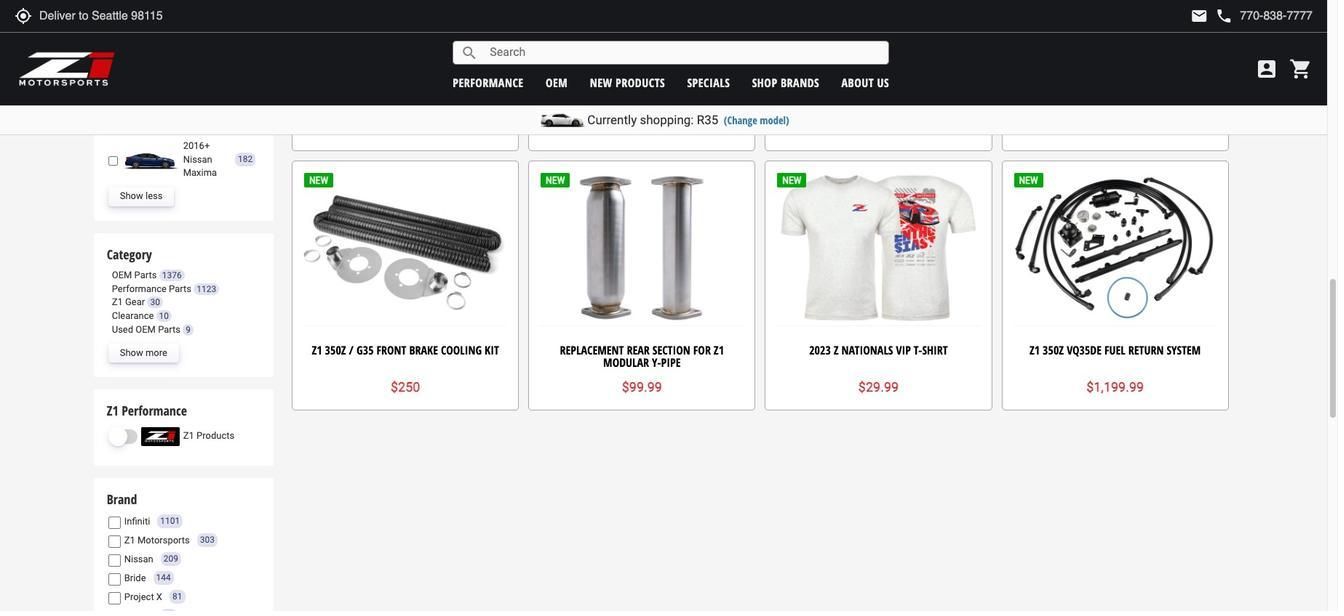 Task type: describe. For each thing, give the bounding box(es) containing it.
z1 for z1 products
[[183, 431, 194, 442]]

brand
[[107, 491, 137, 508]]

z
[[834, 342, 839, 358]]

$29.99
[[859, 380, 899, 395]]

z1 inside stainless steel 4.5'' exhaust tip for z1 touring exhaust
[[963, 62, 973, 78]]

sentra (2007- 2012)
[[183, 8, 210, 46]]

197
[[238, 22, 253, 32]]

about us
[[842, 75, 889, 91]]

gear
[[125, 297, 145, 308]]

1376
[[162, 271, 182, 281]]

performance
[[453, 75, 524, 91]]

12 star from the left
[[1093, 100, 1108, 114]]

$250
[[391, 380, 420, 395]]

motorsports
[[138, 535, 190, 546]]

Search search field
[[478, 42, 889, 64]]

nationals
[[842, 342, 893, 358]]

star star star star star $39.99
[[842, 100, 915, 135]]

kit inside z1 350z / g35 power steering cooler upgrade kit
[[657, 74, 672, 90]]

bride
[[124, 573, 146, 584]]

upgrade
[[612, 74, 654, 90]]

z1 350z / g35 front brake cooling kit
[[312, 342, 499, 358]]

9 star from the left
[[886, 100, 900, 114]]

(change model) link
[[724, 114, 789, 127]]

(2007-
[[183, 21, 210, 32]]

9
[[186, 325, 191, 335]]

6 star from the left
[[842, 100, 857, 114]]

shop brands
[[752, 75, 820, 91]]

performance inside category oem parts 1376 performance parts 1123 z1 gear 30 clearance 10 used oem parts 9
[[112, 284, 167, 295]]

2023 z nationals vip t-shirt
[[809, 342, 948, 358]]

less
[[146, 191, 163, 202]]

y-
[[652, 355, 661, 371]]

phone
[[1215, 7, 1233, 25]]

currently
[[587, 113, 637, 127]]

account_box
[[1255, 57, 1279, 81]]

$99.99 inside star star star star star $99.99
[[1095, 120, 1135, 135]]

(change
[[724, 114, 757, 127]]

350z / g35 vq35de knock sensor service kit
[[307, 62, 504, 90]]

x
[[156, 592, 162, 603]]

81
[[172, 593, 182, 603]]

stainless
[[784, 62, 830, 78]]

show more button
[[108, 344, 179, 363]]

z1 350z vq35de fuel return system
[[1030, 342, 1201, 358]]

10 star from the left
[[900, 100, 915, 114]]

stainless steel 4.5'' exhaust tip for z1 touring exhaust
[[784, 62, 973, 90]]

vq35de inside 350z / g35 vq35de knock sensor service kit
[[359, 62, 394, 78]]

show less button
[[108, 188, 174, 206]]

144
[[156, 574, 171, 584]]

2 vertical spatial oem
[[136, 324, 156, 335]]

sensor
[[431, 62, 465, 78]]

2 star from the left
[[384, 100, 398, 114]]

sentra
[[183, 8, 210, 19]]

mail
[[1191, 7, 1208, 25]]

shopping:
[[640, 113, 694, 127]]

shop brands link
[[752, 75, 820, 91]]

0 vertical spatial oem
[[546, 75, 568, 91]]

g35 inside 350z / g35 vq35de knock sensor service kit
[[339, 62, 356, 78]]

section
[[653, 342, 690, 358]]

350z for z1 350z / g35 front brake cooling kit
[[325, 342, 346, 358]]

maxima
[[183, 167, 217, 178]]

about us link
[[842, 75, 889, 91]]

4 star from the left
[[413, 100, 427, 114]]

category oem parts 1376 performance parts 1123 z1 gear 30 clearance 10 used oem parts 9
[[107, 246, 216, 335]]

shirt
[[922, 342, 948, 358]]

shop
[[752, 75, 778, 91]]

for inside replacement rear section for z1 modular y-pipe
[[693, 342, 711, 358]]

1 vertical spatial parts
[[169, 284, 191, 295]]

3 star from the left
[[398, 100, 413, 114]]

replacement
[[560, 342, 624, 358]]

exhaust left tip
[[883, 62, 922, 78]]

modular
[[603, 355, 649, 371]]

exhaust right 4.5''
[[881, 74, 921, 90]]

currently shopping: r35 (change model)
[[587, 113, 789, 127]]

10
[[159, 311, 169, 322]]

30
[[150, 298, 160, 308]]

2 vertical spatial nissan
[[124, 554, 153, 565]]

steering
[[652, 62, 695, 78]]

nissan maxima a36 2016 2017 2018 2019 2020 2021 2022 2023 vq35de 3.5l s sv sr sl z1 motorsports image
[[121, 151, 180, 169]]

project x
[[124, 592, 162, 603]]

209
[[164, 555, 178, 565]]

oem link
[[546, 75, 568, 91]]

182
[[238, 154, 253, 165]]

2023
[[809, 342, 831, 358]]

touring
[[837, 74, 878, 90]]

mail phone
[[1191, 7, 1233, 25]]

11 star from the left
[[1079, 100, 1093, 114]]

shopping_cart
[[1289, 57, 1313, 81]]

t-
[[914, 342, 922, 358]]

z1 for z1 performance
[[107, 402, 118, 420]]

$189.99
[[618, 120, 666, 135]]

0 vertical spatial parts
[[134, 270, 157, 281]]



Task type: locate. For each thing, give the bounding box(es) containing it.
vq35de left fuel
[[1067, 342, 1102, 358]]

model)
[[760, 114, 789, 127]]

kit
[[398, 74, 413, 90], [657, 74, 672, 90], [485, 342, 499, 358]]

performance down more
[[122, 402, 187, 420]]

350z for z1 350z vq35de fuel return system
[[1043, 342, 1064, 358]]

0 horizontal spatial kit
[[398, 74, 413, 90]]

0 horizontal spatial /
[[331, 62, 336, 78]]

specials link
[[687, 75, 730, 91]]

13 star from the left
[[1108, 100, 1123, 114]]

rear
[[627, 342, 650, 358]]

None checkbox
[[108, 155, 118, 168], [108, 537, 121, 549], [108, 555, 121, 568], [108, 155, 118, 168], [108, 537, 121, 549], [108, 555, 121, 568]]

z1 inside replacement rear section for z1 modular y-pipe
[[714, 342, 724, 358]]

phone link
[[1215, 7, 1313, 25]]

14 star from the left
[[1123, 100, 1137, 114]]

products
[[616, 75, 665, 91]]

service
[[468, 62, 504, 78]]

1 vertical spatial performance
[[122, 402, 187, 420]]

2 horizontal spatial oem
[[546, 75, 568, 91]]

nissan up altima
[[183, 110, 212, 121]]

4.5''
[[860, 62, 880, 78]]

kit up star star star star star $248.35
[[398, 74, 413, 90]]

g35
[[339, 62, 356, 78], [597, 62, 614, 78], [357, 342, 374, 358]]

kit for z1 350z / g35 front brake cooling kit
[[485, 342, 499, 358]]

1 show from the top
[[120, 191, 143, 202]]

2013-
[[183, 83, 207, 94]]

z1 inside category oem parts 1376 performance parts 1123 z1 gear 30 clearance 10 used oem parts 9
[[112, 297, 123, 308]]

2 horizontal spatial /
[[589, 62, 594, 78]]

knock
[[397, 62, 428, 78]]

1 star from the left
[[369, 100, 384, 114]]

oem down 'clearance'
[[136, 324, 156, 335]]

parts down 1376
[[169, 284, 191, 295]]

$1,199.99
[[1087, 380, 1144, 395]]

2 horizontal spatial kit
[[657, 74, 672, 90]]

$39.99
[[859, 120, 899, 135]]

nissan inside the "2016+ nissan maxima"
[[183, 154, 212, 165]]

188
[[238, 104, 253, 114]]

1 vertical spatial vq35de
[[1067, 342, 1102, 358]]

1 horizontal spatial $99.99
[[1095, 120, 1135, 135]]

power
[[617, 62, 649, 78]]

1 vertical spatial oem
[[112, 270, 132, 281]]

g35 for z1 350z / g35 power steering cooler upgrade kit
[[597, 62, 614, 78]]

show more
[[120, 348, 167, 359]]

0 vertical spatial performance
[[112, 284, 167, 295]]

oem left new
[[546, 75, 568, 91]]

1 vertical spatial nissan
[[183, 154, 212, 165]]

star star star star star $99.99
[[1079, 100, 1152, 135]]

350z inside z1 350z / g35 power steering cooler upgrade kit
[[565, 62, 586, 78]]

more
[[146, 348, 167, 359]]

350z for z1 350z / g35 power steering cooler upgrade kit
[[565, 62, 586, 78]]

1123
[[197, 284, 216, 295]]

show left more
[[120, 348, 143, 359]]

303
[[200, 536, 215, 546]]

altima
[[183, 123, 210, 134]]

vip
[[896, 342, 911, 358]]

r35
[[697, 113, 718, 127]]

tip
[[925, 62, 939, 78]]

parts down 10
[[158, 324, 180, 335]]

/ inside z1 350z / g35 power steering cooler upgrade kit
[[589, 62, 594, 78]]

performance
[[112, 284, 167, 295], [122, 402, 187, 420]]

0 horizontal spatial vq35de
[[359, 62, 394, 78]]

exhaust
[[883, 62, 922, 78], [881, 74, 921, 90]]

infiniti
[[124, 516, 150, 527]]

oem down category
[[112, 270, 132, 281]]

1 vertical spatial $99.99
[[622, 380, 662, 395]]

0 horizontal spatial oem
[[112, 270, 132, 281]]

cooling
[[441, 342, 482, 358]]

2013- 2018 nissan altima
[[183, 83, 212, 134]]

$99.99
[[1095, 120, 1135, 135], [622, 380, 662, 395]]

$248.35
[[382, 120, 429, 135]]

1 horizontal spatial vq35de
[[1067, 342, 1102, 358]]

for right the section
[[693, 342, 711, 358]]

5 star from the left
[[427, 100, 442, 114]]

1 horizontal spatial for
[[942, 62, 960, 78]]

2016+
[[183, 140, 210, 151]]

g35 left knock
[[339, 62, 356, 78]]

pipe
[[661, 355, 681, 371]]

vq35de left knock
[[359, 62, 394, 78]]

z1
[[552, 62, 562, 78], [963, 62, 973, 78], [112, 297, 123, 308], [312, 342, 322, 358], [714, 342, 724, 358], [1030, 342, 1040, 358], [107, 402, 118, 420], [183, 431, 194, 442], [124, 535, 135, 546]]

products
[[196, 431, 234, 442]]

brands
[[781, 75, 820, 91]]

for right tip
[[942, 62, 960, 78]]

/ for z1 350z / g35 power steering cooler upgrade kit
[[589, 62, 594, 78]]

7 star from the left
[[857, 100, 871, 114]]

used
[[112, 324, 133, 335]]

kit for 350z / g35 vq35de knock sensor service kit
[[398, 74, 413, 90]]

mail link
[[1191, 7, 1208, 25]]

g35 left 'front'
[[357, 342, 374, 358]]

steel
[[833, 62, 857, 78]]

new products link
[[590, 75, 665, 91]]

350z inside 350z / g35 vq35de knock sensor service kit
[[307, 62, 328, 78]]

/ for z1 350z / g35 front brake cooling kit
[[349, 342, 354, 358]]

1 horizontal spatial g35
[[357, 342, 374, 358]]

z1 performance
[[107, 402, 187, 420]]

0 vertical spatial for
[[942, 62, 960, 78]]

None checkbox
[[108, 23, 118, 35], [108, 60, 118, 73], [108, 104, 118, 117], [108, 518, 121, 530], [108, 574, 121, 587], [108, 593, 121, 606], [108, 23, 118, 35], [108, 60, 118, 73], [108, 104, 118, 117], [108, 518, 121, 530], [108, 574, 121, 587], [108, 593, 121, 606]]

z1 for z1 350z / g35 front brake cooling kit
[[312, 342, 322, 358]]

nissan
[[183, 110, 212, 121], [183, 154, 212, 165], [124, 554, 153, 565]]

z1 products
[[183, 431, 234, 442]]

front
[[377, 342, 406, 358]]

15 star from the left
[[1137, 100, 1152, 114]]

0 horizontal spatial g35
[[339, 62, 356, 78]]

/ inside 350z / g35 vq35de knock sensor service kit
[[331, 62, 336, 78]]

8 star from the left
[[871, 100, 886, 114]]

0 vertical spatial $99.99
[[1095, 120, 1135, 135]]

g35 left "power"
[[597, 62, 614, 78]]

oem
[[546, 75, 568, 91], [112, 270, 132, 281], [136, 324, 156, 335]]

new
[[590, 75, 612, 91]]

0 vertical spatial show
[[120, 191, 143, 202]]

kit right upgrade
[[657, 74, 672, 90]]

z1 for z1 350z / g35 power steering cooler upgrade kit
[[552, 62, 562, 78]]

about
[[842, 75, 874, 91]]

g35 for z1 350z / g35 front brake cooling kit
[[357, 342, 374, 358]]

project
[[124, 592, 154, 603]]

parts left 1376
[[134, 270, 157, 281]]

account_box link
[[1252, 57, 1282, 81]]

nissan altima sedan l33 2013 2014 2015 2016 2017 2018 qr25de vq35de 2.5l 3.5l s sr sl se z1 motorsports image
[[121, 100, 180, 119]]

show for show less
[[120, 191, 143, 202]]

show for show more
[[120, 348, 143, 359]]

z1 for z1 350z vq35de fuel return system
[[1030, 342, 1040, 358]]

return
[[1128, 342, 1164, 358]]

1 horizontal spatial oem
[[136, 324, 156, 335]]

0 horizontal spatial for
[[693, 342, 711, 358]]

null image
[[121, 18, 180, 37]]

vq35de
[[359, 62, 394, 78], [1067, 342, 1102, 358]]

0 horizontal spatial $99.99
[[622, 380, 662, 395]]

z1 for z1 motorsports
[[124, 535, 135, 546]]

brake
[[409, 342, 438, 358]]

nissan up bride
[[124, 554, 153, 565]]

1 horizontal spatial kit
[[485, 342, 499, 358]]

my_location
[[15, 7, 32, 25]]

1 horizontal spatial /
[[349, 342, 354, 358]]

performance up gear at left
[[112, 284, 167, 295]]

g35 inside z1 350z / g35 power steering cooler upgrade kit
[[597, 62, 614, 78]]

us
[[877, 75, 889, 91]]

for inside stainless steel 4.5'' exhaust tip for z1 touring exhaust
[[942, 62, 960, 78]]

z1 inside z1 350z / g35 power steering cooler upgrade kit
[[552, 62, 562, 78]]

kit inside 350z / g35 vq35de knock sensor service kit
[[398, 74, 413, 90]]

replacement rear section for z1 modular y-pipe
[[560, 342, 724, 371]]

show left less
[[120, 191, 143, 202]]

2 show from the top
[[120, 348, 143, 359]]

2 horizontal spatial g35
[[597, 62, 614, 78]]

clearance
[[112, 311, 154, 322]]

kit right 'cooling'
[[485, 342, 499, 358]]

0 vertical spatial vq35de
[[359, 62, 394, 78]]

0 vertical spatial nissan
[[183, 110, 212, 121]]

2012)
[[183, 35, 208, 46]]

2 vertical spatial parts
[[158, 324, 180, 335]]

nissan down 2016+
[[183, 154, 212, 165]]

1 vertical spatial for
[[693, 342, 711, 358]]

show less
[[120, 191, 163, 202]]

performance link
[[453, 75, 524, 91]]

1 vertical spatial show
[[120, 348, 143, 359]]

z1 motorsports logo image
[[18, 51, 116, 87]]

new products
[[590, 75, 665, 91]]



Task type: vqa. For each thing, say whether or not it's contained in the screenshot.


